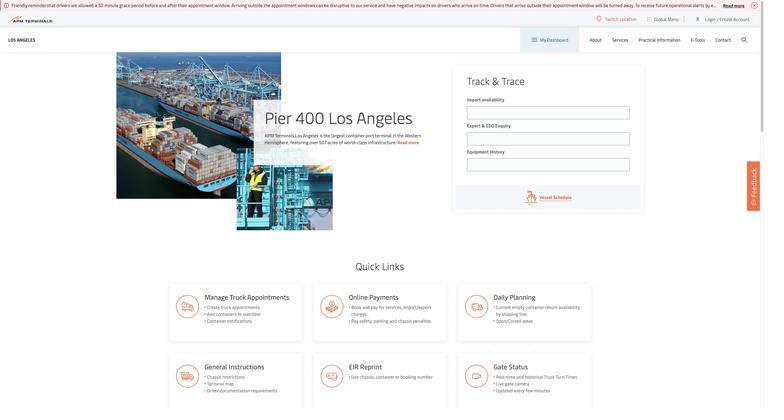 Task type: locate. For each thing, give the bounding box(es) containing it.
read right email
[[724, 2, 734, 8]]

practical information
[[639, 37, 681, 43]]

container
[[207, 318, 226, 325]]

login / create account link
[[696, 11, 750, 27]]

arrive right who
[[462, 2, 473, 8]]

1 vertical spatial create
[[207, 305, 220, 311]]

and
[[159, 2, 166, 8], [378, 2, 386, 8], [363, 305, 370, 311], [390, 318, 397, 325], [517, 375, 524, 381]]

be right the can at top left
[[324, 2, 329, 8]]

practical information button
[[639, 27, 681, 52]]

container inside daily planning current empty container return availability by shipping line open/closed areas
[[526, 305, 545, 311]]

more up account
[[735, 2, 745, 8]]

email
[[712, 2, 722, 8]]

sms
[[729, 2, 737, 8]]

and left "chassis" at bottom
[[390, 318, 397, 325]]

1 horizontal spatial container
[[376, 375, 395, 381]]

shipping
[[502, 312, 519, 318]]

1 vertical spatial availability
[[559, 305, 580, 311]]

2 vertical spatial container
[[376, 375, 395, 381]]

0 horizontal spatial outside
[[248, 2, 263, 8]]

empty
[[512, 305, 525, 311]]

1 horizontal spatial los
[[295, 133, 302, 139]]

create inside the manage truck appointments create truck appointments add containers to watchlist container notifications
[[207, 305, 220, 311]]

more down western
[[409, 139, 419, 145]]

after
[[167, 2, 177, 8]]

1 vertical spatial by
[[497, 312, 501, 318]]

manage truck appointments create truck appointments add containers to watchlist container notifications
[[204, 293, 289, 325]]

1 that from the left
[[47, 2, 55, 8]]

tools
[[695, 37, 706, 43]]

1 horizontal spatial that
[[506, 2, 514, 8]]

0 vertical spatial angeles
[[17, 37, 35, 43]]

0 horizontal spatial arrive
[[462, 2, 473, 8]]

about
[[590, 37, 602, 43]]

0 vertical spatial truck
[[230, 293, 246, 302]]

to left 'our'
[[351, 2, 355, 8]]

los angeles pier 400 image
[[117, 52, 281, 199]]

availability
[[482, 97, 505, 103], [559, 305, 580, 311]]

live
[[497, 381, 504, 387]]

read more down western
[[398, 139, 419, 145]]

0 vertical spatial more
[[735, 2, 745, 8]]

1 vertical spatial more
[[409, 139, 419, 145]]

read more
[[724, 2, 745, 8], [398, 139, 419, 145]]

more for read more 'link'
[[409, 139, 419, 145]]

daily planning current empty container return availability by shipping line open/closed areas
[[494, 293, 580, 325]]

0 horizontal spatial read more
[[398, 139, 419, 145]]

0 vertical spatial read more
[[724, 2, 745, 8]]

feedback button
[[748, 162, 761, 211]]

and left the pay
[[363, 305, 370, 311]]

reprint
[[360, 363, 382, 372]]

be right the will
[[604, 2, 609, 8]]

1 horizontal spatial drivers
[[438, 2, 451, 8]]

appointment left window
[[553, 2, 579, 8]]

that right drivers
[[506, 2, 514, 8]]

will
[[596, 2, 603, 8]]

los inside apm terminals los angeles is the largest container port terminal in the western hemisphere, featuring over 507 acres of world-class infrastructure.
[[295, 133, 302, 139]]

negative
[[397, 2, 414, 8]]

appointments
[[232, 305, 260, 311]]

read
[[724, 2, 734, 8], [398, 139, 408, 145]]

drivers left "are"
[[56, 2, 70, 8]]

schedule
[[554, 195, 572, 201]]

0 horizontal spatial more
[[409, 139, 419, 145]]

create right /
[[720, 16, 733, 22]]

1 vertical spatial los
[[329, 106, 353, 128]]

1 horizontal spatial their
[[543, 2, 552, 8]]

services
[[613, 37, 629, 43]]

the
[[264, 2, 270, 8], [324, 133, 330, 139], [398, 133, 404, 139]]

2 vertical spatial los
[[295, 133, 302, 139]]

1 horizontal spatial read more
[[724, 2, 745, 8]]

0 horizontal spatial their
[[178, 2, 187, 8]]

container for daily planning
[[526, 305, 545, 311]]

0 horizontal spatial be
[[324, 2, 329, 8]]

our
[[356, 2, 363, 8]]

1 horizontal spatial &
[[493, 74, 500, 88]]

are
[[71, 2, 77, 8]]

0 vertical spatial &
[[493, 74, 500, 88]]

their
[[178, 2, 187, 8], [543, 2, 552, 8]]

about button
[[590, 27, 602, 52]]

friendly
[[12, 2, 27, 8]]

more inside button
[[735, 2, 745, 8]]

by down current
[[497, 312, 501, 318]]

or left booking
[[396, 375, 400, 381]]

/
[[717, 16, 719, 22]]

2 drivers from the left
[[438, 2, 451, 8]]

2 outside from the left
[[527, 2, 542, 8]]

read more link
[[398, 139, 419, 145]]

close alert image
[[752, 2, 758, 9]]

0 horizontal spatial truck
[[230, 293, 246, 302]]

1 outside from the left
[[248, 2, 263, 8]]

1 horizontal spatial on
[[474, 2, 479, 8]]

e-tools button
[[691, 27, 706, 52]]

los
[[8, 37, 16, 43], [329, 106, 353, 128], [295, 133, 302, 139]]

before
[[145, 2, 158, 8]]

and up camera
[[517, 375, 524, 381]]

0 vertical spatial or
[[723, 2, 727, 8]]

truck
[[230, 293, 246, 302], [544, 375, 555, 381]]

import/export
[[404, 305, 432, 311]]

and inside gate status real-time and historical truck turn times live gate camera updated every few minutes
[[517, 375, 524, 381]]

time
[[507, 375, 516, 381]]

los angeles
[[8, 37, 35, 43]]

0 horizontal spatial los
[[8, 37, 16, 43]]

arrive right drivers
[[515, 2, 526, 8]]

1 horizontal spatial truck
[[544, 375, 555, 381]]

0 horizontal spatial on
[[432, 2, 437, 8]]

0 horizontal spatial read
[[398, 139, 408, 145]]

or left sms
[[723, 2, 727, 8]]

by left email
[[706, 2, 710, 8]]

appointment left windows
[[272, 2, 297, 8]]

1 vertical spatial angeles
[[357, 106, 413, 128]]

have
[[387, 2, 396, 8]]

of
[[339, 139, 343, 145]]

la secondary image
[[237, 148, 333, 231]]

pier 400 los angeles
[[265, 106, 413, 128]]

507
[[319, 139, 327, 145]]

read more for read more 'link'
[[398, 139, 419, 145]]

container for eir reprint
[[376, 375, 395, 381]]

to up notifications
[[238, 312, 242, 318]]

period
[[131, 2, 144, 8]]

equipment history
[[467, 149, 505, 155]]

1 horizontal spatial appointment
[[272, 2, 297, 8]]

0 horizontal spatial &
[[482, 123, 485, 129]]

availability right return
[[559, 305, 580, 311]]

on right impacts
[[432, 2, 437, 8]]

import availability
[[467, 97, 505, 103]]

0 vertical spatial to
[[351, 2, 355, 8]]

1 horizontal spatial read
[[724, 2, 734, 8]]

on left time.
[[474, 2, 479, 8]]

eir reprint use chassis, container or booking number
[[349, 363, 433, 381]]

1 horizontal spatial arrive
[[515, 2, 526, 8]]

container down reprint
[[376, 375, 395, 381]]

1 vertical spatial read more
[[398, 139, 419, 145]]

& for trace
[[493, 74, 500, 88]]

& left edo
[[482, 123, 485, 129]]

container inside eir reprint use chassis, container or booking number
[[376, 375, 395, 381]]

read down western
[[398, 139, 408, 145]]

0 horizontal spatial container
[[346, 133, 365, 139]]

1 vertical spatial &
[[482, 123, 485, 129]]

online payments book and pay for services, import/export charges pay safety, parking and chassis penalties
[[349, 293, 432, 325]]

1 horizontal spatial availability
[[559, 305, 580, 311]]

1 vertical spatial to
[[238, 312, 242, 318]]

gate status real-time and historical truck turn times live gate camera updated every few minutes
[[494, 363, 578, 394]]

links
[[382, 260, 404, 273]]

1 horizontal spatial create
[[720, 16, 733, 22]]

minute
[[104, 2, 118, 8]]

1 vertical spatial or
[[396, 375, 400, 381]]

container
[[346, 133, 365, 139], [526, 305, 545, 311], [376, 375, 395, 381]]

create up add
[[207, 305, 220, 311]]

1 horizontal spatial the
[[324, 133, 330, 139]]

availability down track & trace
[[482, 97, 505, 103]]

read for 'read more' button
[[724, 2, 734, 8]]

that right reminder
[[47, 2, 55, 8]]

appointment left window.
[[188, 2, 214, 8]]

2 vertical spatial angeles
[[303, 133, 319, 139]]

truck left turn
[[544, 375, 555, 381]]

2 horizontal spatial los
[[329, 106, 353, 128]]

0 vertical spatial create
[[720, 16, 733, 22]]

tariffs - 131 image
[[321, 296, 344, 319]]

arriving
[[232, 2, 247, 8]]

read more button
[[724, 2, 745, 9]]

0 vertical spatial read
[[724, 2, 734, 8]]

1 vertical spatial truck
[[544, 375, 555, 381]]

drivers left who
[[438, 2, 451, 8]]

enquiry
[[496, 123, 511, 129]]

1 vertical spatial read
[[398, 139, 408, 145]]

chassis
[[207, 375, 221, 381]]

1 horizontal spatial more
[[735, 2, 745, 8]]

updated
[[497, 388, 513, 394]]

1 vertical spatial container
[[526, 305, 545, 311]]

1 horizontal spatial by
[[706, 2, 710, 8]]

pay
[[352, 318, 359, 325]]

account
[[734, 16, 750, 22]]

0 vertical spatial los
[[8, 37, 16, 43]]

0 horizontal spatial that
[[47, 2, 55, 8]]

information
[[657, 37, 681, 43]]

menu
[[668, 16, 680, 22]]

0 horizontal spatial create
[[207, 305, 220, 311]]

los angeles link
[[8, 36, 35, 43]]

0 horizontal spatial appointment
[[188, 2, 214, 8]]

read more up login / create account
[[724, 2, 745, 8]]

angeles inside apm terminals los angeles is the largest container port terminal in the western hemisphere, featuring over 507 acres of world-class infrastructure.
[[303, 133, 319, 139]]

0 horizontal spatial to
[[238, 312, 242, 318]]

2 horizontal spatial appointment
[[553, 2, 579, 8]]

times
[[566, 375, 578, 381]]

2 horizontal spatial angeles
[[357, 106, 413, 128]]

practical
[[639, 37, 656, 43]]

restrictions
[[222, 375, 245, 381]]

arrive
[[462, 2, 473, 8], [515, 2, 526, 8]]

contact
[[716, 37, 731, 43]]

read inside button
[[724, 2, 734, 8]]

& left trace
[[493, 74, 500, 88]]

by inside daily planning current empty container return availability by shipping line open/closed areas
[[497, 312, 501, 318]]

few
[[526, 388, 533, 394]]

more for 'read more' button
[[735, 2, 745, 8]]

0 horizontal spatial by
[[497, 312, 501, 318]]

vessel schedule
[[540, 195, 572, 201]]

operational
[[670, 2, 692, 8]]

1 horizontal spatial be
[[604, 2, 609, 8]]

2 horizontal spatial container
[[526, 305, 545, 311]]

0 horizontal spatial drivers
[[56, 2, 70, 8]]

container up line
[[526, 305, 545, 311]]

watchlist
[[243, 312, 261, 318]]

switch location
[[606, 16, 637, 22]]

truck up appointments
[[230, 293, 246, 302]]

acres
[[328, 139, 338, 145]]

1 horizontal spatial angeles
[[303, 133, 319, 139]]

0 horizontal spatial or
[[396, 375, 400, 381]]

or inside eir reprint use chassis, container or booking number
[[396, 375, 400, 381]]

0 vertical spatial availability
[[482, 97, 505, 103]]

who
[[452, 2, 461, 8]]

gate cam image
[[465, 365, 489, 389]]

eir
[[349, 363, 359, 372]]

container up world-
[[346, 133, 365, 139]]

1 horizontal spatial outside
[[527, 2, 542, 8]]

0 vertical spatial container
[[346, 133, 365, 139]]



Task type: describe. For each thing, give the bounding box(es) containing it.
port
[[366, 133, 374, 139]]

2 appointment from the left
[[272, 2, 297, 8]]

2 on from the left
[[474, 2, 479, 8]]

over
[[310, 139, 318, 145]]

read more for 'read more' button
[[724, 2, 745, 8]]

2 be from the left
[[604, 2, 609, 8]]

truck
[[221, 305, 231, 311]]

real-
[[497, 375, 507, 381]]

angeles for apm terminals los angeles is the largest container port terminal in the western hemisphere, featuring over 507 acres of world-class infrastructure.
[[303, 133, 319, 139]]

2 arrive from the left
[[515, 2, 526, 8]]

my dashboard
[[540, 37, 569, 43]]

infrastructure.
[[368, 139, 397, 145]]

1 drivers from the left
[[56, 2, 70, 8]]

services,
[[386, 305, 403, 311]]

add
[[207, 312, 215, 318]]

los for apm
[[295, 133, 302, 139]]

appointments
[[247, 293, 289, 302]]

containers
[[216, 312, 237, 318]]

2 their from the left
[[543, 2, 552, 8]]

container inside apm terminals los angeles is the largest container port terminal in the western hemisphere, featuring over 507 acres of world-class infrastructure.
[[346, 133, 365, 139]]

e-
[[691, 37, 695, 43]]

& for edo
[[482, 123, 485, 129]]

apmt icon 135 image
[[321, 365, 344, 389]]

availability inside daily planning current empty container return availability by shipping line open/closed areas
[[559, 305, 580, 311]]

penalties
[[413, 318, 431, 325]]

chassis
[[398, 318, 412, 325]]

1 horizontal spatial or
[[723, 2, 727, 8]]

export & edo enquiry
[[467, 123, 511, 129]]

western
[[405, 133, 422, 139]]

status
[[509, 363, 528, 372]]

future
[[656, 2, 669, 8]]

1 arrive from the left
[[462, 2, 473, 8]]

vessel schedule link
[[456, 185, 641, 210]]

1 be from the left
[[324, 2, 329, 8]]

global
[[655, 16, 667, 22]]

1 their from the left
[[178, 2, 187, 8]]

manage
[[204, 293, 228, 302]]

angeles for pier 400 los angeles
[[357, 106, 413, 128]]

requirements
[[251, 388, 277, 394]]

window
[[580, 2, 595, 8]]

reminder
[[28, 2, 46, 8]]

400
[[296, 106, 325, 128]]

return
[[546, 305, 558, 311]]

minutes
[[534, 388, 550, 394]]

online
[[349, 293, 368, 302]]

terminals
[[275, 133, 294, 139]]

can
[[316, 2, 323, 8]]

history
[[490, 149, 505, 155]]

2 horizontal spatial the
[[398, 133, 404, 139]]

world-
[[344, 139, 358, 145]]

edo
[[486, 123, 495, 129]]

drivers
[[491, 2, 505, 8]]

driver information - 58 image
[[176, 365, 199, 389]]

use
[[352, 375, 359, 381]]

and left the after
[[159, 2, 166, 8]]

vessel
[[540, 195, 553, 201]]

truck inside the manage truck appointments create truck appointments add containers to watchlist container notifications
[[230, 293, 246, 302]]

0 horizontal spatial availability
[[482, 97, 505, 103]]

turn
[[556, 375, 565, 381]]

in
[[393, 133, 397, 139]]

apm terminals los angeles is the largest container port terminal in the western hemisphere, featuring over 507 acres of world-class infrastructure.
[[265, 133, 422, 145]]

1 horizontal spatial to
[[351, 2, 355, 8]]

30
[[98, 2, 103, 8]]

orange club loyalty program - 56 image
[[465, 296, 489, 319]]

gate
[[494, 363, 508, 372]]

track & trace
[[467, 74, 525, 88]]

class
[[358, 139, 367, 145]]

gate
[[505, 381, 514, 387]]

instructions
[[229, 363, 264, 372]]

1 on from the left
[[432, 2, 437, 8]]

to inside the manage truck appointments create truck appointments add containers to watchlist container notifications
[[238, 312, 242, 318]]

export
[[467, 123, 481, 129]]

receive
[[641, 2, 655, 8]]

contact button
[[716, 27, 731, 52]]

manager truck appointments - 53 image
[[176, 296, 199, 319]]

historical
[[525, 375, 544, 381]]

terminal
[[207, 381, 224, 387]]

allowed
[[78, 2, 94, 8]]

time.
[[480, 2, 490, 8]]

0 vertical spatial by
[[706, 2, 710, 8]]

line
[[520, 312, 527, 318]]

book
[[352, 305, 362, 311]]

impacts
[[415, 2, 431, 8]]

0 horizontal spatial angeles
[[17, 37, 35, 43]]

0 horizontal spatial the
[[264, 2, 270, 8]]

planning
[[510, 293, 536, 302]]

parking
[[374, 318, 389, 325]]

please
[[738, 2, 751, 8]]

alerts
[[693, 2, 705, 8]]

3 appointment from the left
[[553, 2, 579, 8]]

friendly reminder that drivers are allowed a 30 minute grace period before and after their appointment window. arriving outside the appointment windows can be disruptive to our service and have negative impacts on drivers who arrive on time. drivers that arrive outside their appointment window will be turned away. to receive future operational alerts by email or sms please
[[12, 2, 752, 8]]

away. to
[[624, 2, 640, 8]]

my
[[540, 37, 546, 43]]

2 that from the left
[[506, 2, 514, 8]]

window.
[[215, 2, 231, 8]]

switch
[[606, 16, 619, 22]]

number
[[418, 375, 433, 381]]

featuring
[[290, 139, 309, 145]]

1 appointment from the left
[[188, 2, 214, 8]]

every
[[514, 388, 525, 394]]

hemisphere,
[[265, 139, 289, 145]]

apm
[[265, 133, 274, 139]]

services button
[[613, 27, 629, 52]]

and left have
[[378, 2, 386, 8]]

global menu button
[[643, 11, 685, 27]]

quick links
[[356, 260, 404, 273]]

login / create account
[[706, 16, 750, 22]]

current
[[497, 305, 511, 311]]

read for read more 'link'
[[398, 139, 408, 145]]

pay
[[371, 305, 378, 311]]

charges
[[352, 312, 367, 318]]

trace
[[502, 74, 525, 88]]

feedback
[[750, 169, 759, 198]]

truck inside gate status real-time and historical truck turn times live gate camera updated every few minutes
[[544, 375, 555, 381]]

los for pier
[[329, 106, 353, 128]]



Task type: vqa. For each thing, say whether or not it's contained in the screenshot.
Use
yes



